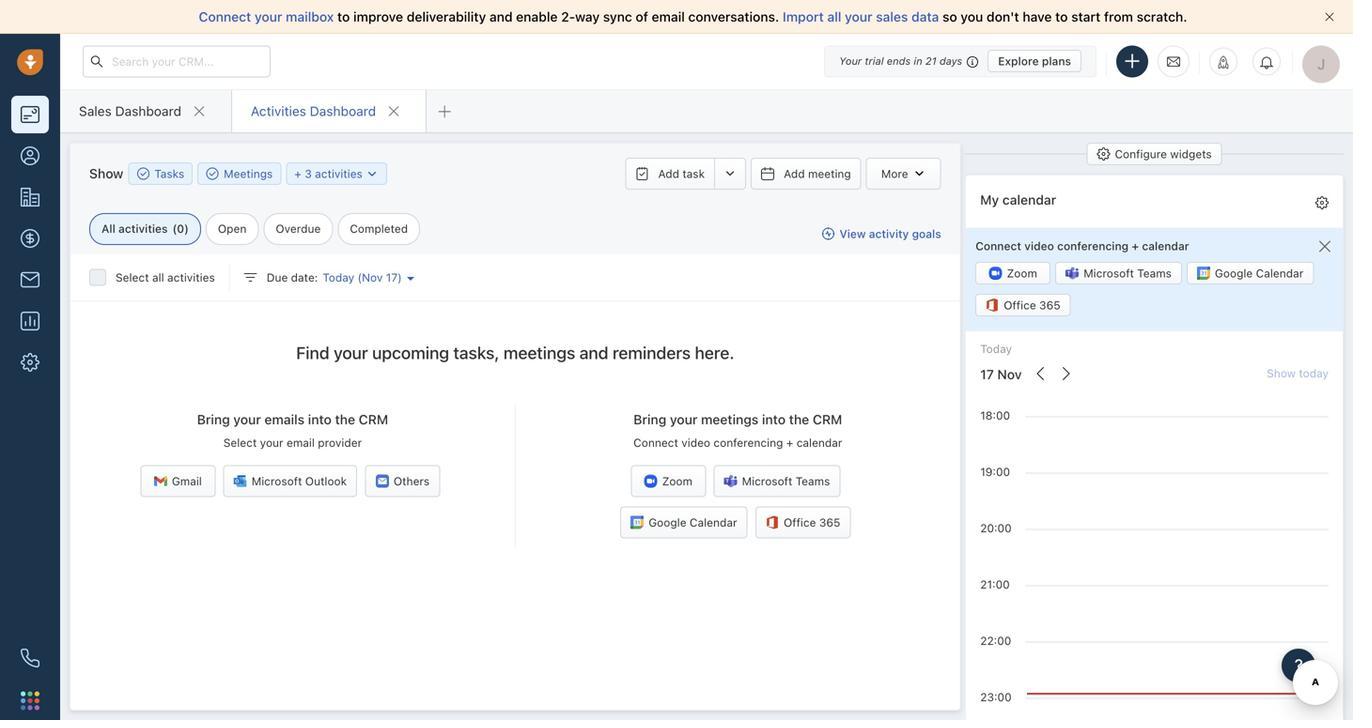 Task type: describe. For each thing, give the bounding box(es) containing it.
2 to from the left
[[1056, 9, 1068, 24]]

2 horizontal spatial microsoft
[[1084, 267, 1135, 280]]

the for meetings
[[789, 412, 810, 428]]

0 vertical spatial google calendar
[[1215, 267, 1304, 280]]

Search your CRM... text field
[[83, 46, 271, 78]]

your for connect your mailbox to improve deliverability and enable 2-way sync of email conversations. import all your sales data so you don't have to start from scratch.
[[255, 9, 282, 24]]

way
[[575, 9, 600, 24]]

all
[[102, 222, 115, 235]]

22:00
[[981, 635, 1012, 648]]

3
[[305, 167, 312, 180]]

add meeting
[[784, 167, 851, 180]]

microsoft teams button for office 365 button associated with google calendar button to the left
[[714, 466, 841, 498]]

activities for 3
[[315, 167, 363, 180]]

17 nov
[[981, 367, 1022, 383]]

0 vertical spatial and
[[490, 9, 513, 24]]

21
[[926, 55, 937, 67]]

office 365 button for google calendar button to the left
[[756, 507, 851, 539]]

+ 3 activities button
[[286, 163, 387, 185]]

explore plans
[[998, 55, 1072, 68]]

enable
[[516, 9, 558, 24]]

from
[[1104, 9, 1134, 24]]

configure
[[1115, 148, 1168, 161]]

so
[[943, 9, 958, 24]]

completed
[[350, 222, 408, 235]]

0 horizontal spatial 17
[[386, 271, 398, 284]]

0 vertical spatial calendar
[[1003, 192, 1057, 208]]

microsoft for bring your emails into the crm
[[252, 475, 302, 488]]

1 vertical spatial nov
[[998, 367, 1022, 383]]

0
[[177, 222, 184, 235]]

1 horizontal spatial conferencing
[[1058, 240, 1129, 253]]

crm for bring your meetings into the crm
[[813, 412, 843, 428]]

your left sales
[[845, 9, 873, 24]]

view
[[840, 227, 866, 241]]

google for google calendar button to the left
[[649, 516, 687, 530]]

connect your mailbox to improve deliverability and enable 2-way sync of email conversations. import all your sales data so you don't have to start from scratch.
[[199, 9, 1188, 24]]

0 vertical spatial select
[[116, 271, 149, 284]]

add meeting button
[[751, 158, 862, 190]]

trial
[[865, 55, 884, 67]]

widgets
[[1171, 148, 1212, 161]]

21:00
[[981, 579, 1010, 592]]

dashboard for activities dashboard
[[310, 103, 376, 119]]

deliverability
[[407, 9, 486, 24]]

sales
[[79, 103, 112, 119]]

365 for google calendar button to the left
[[820, 516, 841, 530]]

1 horizontal spatial google calendar button
[[1187, 262, 1314, 285]]

activities dashboard
[[251, 103, 376, 119]]

) for today ( nov 17 )
[[398, 271, 402, 284]]

0 horizontal spatial google calendar button
[[621, 507, 748, 539]]

tasks
[[154, 167, 184, 180]]

+ inside bring your meetings into the crm connect video conferencing + calendar
[[787, 437, 794, 450]]

import all your sales data link
[[783, 9, 943, 24]]

1 vertical spatial all
[[152, 271, 164, 284]]

1 vertical spatial (
[[358, 271, 362, 284]]

provider
[[318, 437, 362, 450]]

find your upcoming tasks, meetings and reminders here.
[[296, 343, 735, 363]]

1 vertical spatial calendar
[[1142, 240, 1190, 253]]

) for all activities ( 0 )
[[184, 222, 189, 235]]

gmail
[[172, 475, 202, 488]]

+ 3 activities link
[[295, 165, 379, 183]]

add for add meeting
[[784, 167, 805, 180]]

phone image
[[21, 650, 39, 668]]

scratch.
[[1137, 9, 1188, 24]]

outlook
[[305, 475, 347, 488]]

bring your emails into the crm select your email provider
[[197, 412, 388, 450]]

zoom button for office 365 button associated with google calendar button to the left
[[631, 466, 706, 498]]

23:00
[[981, 692, 1012, 705]]

close image
[[1325, 12, 1335, 22]]

due date:
[[267, 271, 318, 284]]

upcoming
[[372, 343, 449, 363]]

plans
[[1042, 55, 1072, 68]]

task
[[683, 167, 705, 180]]

your down the emails
[[260, 437, 284, 450]]

my
[[981, 192, 999, 208]]

explore plans link
[[988, 50, 1082, 72]]

configure widgets
[[1115, 148, 1212, 161]]

zoom button for office 365 button corresponding to google calendar button to the right
[[976, 262, 1051, 285]]

emails
[[265, 412, 305, 428]]

1 vertical spatial activities
[[118, 222, 168, 235]]

microsoft outlook button
[[223, 466, 357, 498]]

find
[[296, 343, 330, 363]]

goals
[[912, 227, 942, 241]]

due
[[267, 271, 288, 284]]

meeting
[[808, 167, 851, 180]]

reminders
[[613, 343, 691, 363]]

office 365 for google calendar button to the left
[[784, 516, 841, 530]]

today ( nov 17 )
[[323, 271, 402, 284]]

conversations.
[[689, 9, 780, 24]]

into for meetings
[[762, 412, 786, 428]]

more
[[882, 167, 909, 180]]

teams for google calendar button to the right
[[1138, 267, 1172, 280]]

office 365 button for google calendar button to the right
[[976, 294, 1071, 317]]

1 to from the left
[[337, 9, 350, 24]]

bring for bring your emails into the crm
[[197, 412, 230, 428]]

send email image
[[1167, 54, 1181, 69]]

0 vertical spatial office
[[1004, 299, 1037, 312]]

your
[[840, 55, 862, 67]]

activities for all
[[167, 271, 215, 284]]

+ inside button
[[295, 167, 302, 180]]

0 vertical spatial video
[[1025, 240, 1055, 253]]

data
[[912, 9, 939, 24]]

microsoft for bring your meetings into the crm
[[742, 475, 793, 488]]

+ 3 activities
[[295, 167, 363, 180]]

google for google calendar button to the right
[[1215, 267, 1253, 280]]

don't
[[987, 9, 1020, 24]]

sync
[[603, 9, 632, 24]]

all activities ( 0 )
[[102, 222, 189, 235]]

my calendar
[[981, 192, 1057, 208]]

sales
[[876, 9, 908, 24]]

the for emails
[[335, 412, 355, 428]]

today for today ( nov 17 )
[[323, 271, 355, 284]]

days
[[940, 55, 963, 67]]

gmail button
[[140, 466, 216, 498]]

video inside bring your meetings into the crm connect video conferencing + calendar
[[682, 437, 711, 450]]

2-
[[561, 9, 575, 24]]

1 vertical spatial 17
[[981, 367, 994, 383]]

connect your mailbox link
[[199, 9, 337, 24]]



Task type: locate. For each thing, give the bounding box(es) containing it.
0 horizontal spatial to
[[337, 9, 350, 24]]

into inside bring your meetings into the crm connect video conferencing + calendar
[[762, 412, 786, 428]]

1 add from the left
[[658, 167, 680, 180]]

add inside add meeting button
[[784, 167, 805, 180]]

0 vertical spatial zoom button
[[976, 262, 1051, 285]]

1 horizontal spatial and
[[580, 343, 609, 363]]

1 horizontal spatial microsoft teams button
[[1056, 262, 1182, 285]]

2 dashboard from the left
[[310, 103, 376, 119]]

0 vertical spatial activities
[[315, 167, 363, 180]]

your trial ends in 21 days
[[840, 55, 963, 67]]

zoom down bring your meetings into the crm connect video conferencing + calendar
[[662, 475, 693, 488]]

down image
[[366, 168, 379, 181]]

0 horizontal spatial microsoft teams
[[742, 475, 830, 488]]

select up microsoft outlook button
[[223, 437, 257, 450]]

freshworks switcher image
[[21, 692, 39, 711]]

add task
[[658, 167, 705, 180]]

0 vertical spatial )
[[184, 222, 189, 235]]

bring for bring your meetings into the crm
[[634, 412, 667, 428]]

2 horizontal spatial connect
[[976, 240, 1022, 253]]

2 horizontal spatial calendar
[[1142, 240, 1190, 253]]

have
[[1023, 9, 1052, 24]]

( down completed
[[358, 271, 362, 284]]

add for add task
[[658, 167, 680, 180]]

1 horizontal spatial calendar
[[1256, 267, 1304, 280]]

1 vertical spatial meetings
[[701, 412, 759, 428]]

email
[[652, 9, 685, 24], [287, 437, 315, 450]]

1 into from the left
[[308, 412, 332, 428]]

1 horizontal spatial +
[[787, 437, 794, 450]]

microsoft teams down connect video conferencing + calendar
[[1084, 267, 1172, 280]]

add
[[658, 167, 680, 180], [784, 167, 805, 180]]

0 vertical spatial office 365
[[1004, 299, 1061, 312]]

your for bring your meetings into the crm connect video conferencing + calendar
[[670, 412, 698, 428]]

the inside bring your emails into the crm select your email provider
[[335, 412, 355, 428]]

video down my calendar at the right of page
[[1025, 240, 1055, 253]]

0 vertical spatial connect
[[199, 9, 251, 24]]

date:
[[291, 271, 318, 284]]

teams
[[1138, 267, 1172, 280], [796, 475, 830, 488]]

0 horizontal spatial and
[[490, 9, 513, 24]]

crm inside bring your emails into the crm select your email provider
[[359, 412, 388, 428]]

add left "task"
[[658, 167, 680, 180]]

1 horizontal spatial )
[[398, 271, 402, 284]]

phone element
[[11, 640, 49, 678]]

others button
[[365, 466, 440, 498]]

1 vertical spatial zoom
[[662, 475, 693, 488]]

2 vertical spatial calendar
[[797, 437, 843, 450]]

0 horizontal spatial office 365 button
[[756, 507, 851, 539]]

the inside bring your meetings into the crm connect video conferencing + calendar
[[789, 412, 810, 428]]

activities down 0
[[167, 271, 215, 284]]

import
[[783, 9, 824, 24]]

sales dashboard
[[79, 103, 181, 119]]

2 into from the left
[[762, 412, 786, 428]]

zoom down connect video conferencing + calendar
[[1007, 267, 1038, 280]]

add inside add task button
[[658, 167, 680, 180]]

bring inside bring your emails into the crm select your email provider
[[197, 412, 230, 428]]

2 vertical spatial +
[[787, 437, 794, 450]]

calendar for google calendar button to the left
[[690, 516, 738, 530]]

1 horizontal spatial crm
[[813, 412, 843, 428]]

0 horizontal spatial connect
[[199, 9, 251, 24]]

teams for google calendar button to the left
[[796, 475, 830, 488]]

microsoft
[[1084, 267, 1135, 280], [252, 475, 302, 488], [742, 475, 793, 488]]

email inside bring your emails into the crm select your email provider
[[287, 437, 315, 450]]

in
[[914, 55, 923, 67]]

activities
[[251, 103, 306, 119]]

1 horizontal spatial the
[[789, 412, 810, 428]]

1 horizontal spatial 17
[[981, 367, 994, 383]]

zoom button
[[976, 262, 1051, 285], [631, 466, 706, 498]]

and left enable
[[490, 9, 513, 24]]

microsoft outlook
[[252, 475, 347, 488]]

overdue
[[276, 222, 321, 235]]

nov down completed
[[362, 271, 383, 284]]

nov up 18:00
[[998, 367, 1022, 383]]

2 the from the left
[[789, 412, 810, 428]]

)
[[184, 222, 189, 235], [398, 271, 402, 284]]

1 horizontal spatial today
[[981, 343, 1012, 356]]

1 horizontal spatial google calendar
[[1215, 267, 1304, 280]]

activities right "3"
[[315, 167, 363, 180]]

1 vertical spatial 365
[[820, 516, 841, 530]]

calendar
[[1256, 267, 1304, 280], [690, 516, 738, 530]]

your
[[255, 9, 282, 24], [845, 9, 873, 24], [334, 343, 368, 363], [233, 412, 261, 428], [670, 412, 698, 428], [260, 437, 284, 450]]

google calendar
[[1215, 267, 1304, 280], [649, 516, 738, 530]]

you
[[961, 9, 984, 24]]

all
[[828, 9, 842, 24], [152, 271, 164, 284]]

meetings
[[504, 343, 576, 363], [701, 412, 759, 428]]

1 vertical spatial and
[[580, 343, 609, 363]]

ends
[[887, 55, 911, 67]]

your for find your upcoming tasks, meetings and reminders here.
[[334, 343, 368, 363]]

0 horizontal spatial add
[[658, 167, 680, 180]]

office 365 for google calendar button to the right
[[1004, 299, 1061, 312]]

office
[[1004, 299, 1037, 312], [784, 516, 816, 530]]

into
[[308, 412, 332, 428], [762, 412, 786, 428]]

0 horizontal spatial today
[[323, 271, 355, 284]]

your inside bring your meetings into the crm connect video conferencing + calendar
[[670, 412, 698, 428]]

dashboard
[[115, 103, 181, 119], [310, 103, 376, 119]]

microsoft teams
[[1084, 267, 1172, 280], [742, 475, 830, 488]]

20:00
[[981, 522, 1012, 536]]

0 vertical spatial teams
[[1138, 267, 1172, 280]]

microsoft teams button
[[1056, 262, 1182, 285], [714, 466, 841, 498]]

(
[[172, 222, 177, 235], [358, 271, 362, 284]]

1 horizontal spatial (
[[358, 271, 362, 284]]

your for bring your emails into the crm select your email provider
[[233, 412, 261, 428]]

0 horizontal spatial microsoft
[[252, 475, 302, 488]]

1 vertical spatial +
[[1132, 240, 1139, 253]]

0 horizontal spatial into
[[308, 412, 332, 428]]

bring up gmail
[[197, 412, 230, 428]]

1 vertical spatial email
[[287, 437, 315, 450]]

connect
[[199, 9, 251, 24], [976, 240, 1022, 253], [634, 437, 679, 450]]

1 vertical spatial microsoft teams button
[[714, 466, 841, 498]]

) left open
[[184, 222, 189, 235]]

add task button
[[626, 158, 714, 190]]

add left meeting
[[784, 167, 805, 180]]

2 horizontal spatial +
[[1132, 240, 1139, 253]]

all down all activities ( 0 )
[[152, 271, 164, 284]]

email down the emails
[[287, 437, 315, 450]]

0 vertical spatial nov
[[362, 271, 383, 284]]

calendar
[[1003, 192, 1057, 208], [1142, 240, 1190, 253], [797, 437, 843, 450]]

microsoft down connect video conferencing + calendar
[[1084, 267, 1135, 280]]

microsoft inside microsoft outlook button
[[252, 475, 302, 488]]

microsoft teams button down connect video conferencing + calendar
[[1056, 262, 1182, 285]]

19:00
[[981, 466, 1011, 479]]

0 horizontal spatial bring
[[197, 412, 230, 428]]

to right mailbox
[[337, 9, 350, 24]]

2 add from the left
[[784, 167, 805, 180]]

) down completed
[[398, 271, 402, 284]]

mailbox
[[286, 9, 334, 24]]

1 vertical spatial microsoft teams
[[742, 475, 830, 488]]

1 vertical spatial office 365
[[784, 516, 841, 530]]

to left start
[[1056, 9, 1068, 24]]

meetings right tasks,
[[504, 343, 576, 363]]

all right "import"
[[828, 9, 842, 24]]

0 horizontal spatial meetings
[[504, 343, 576, 363]]

view activity goals link
[[822, 226, 942, 242]]

1 vertical spatial calendar
[[690, 516, 738, 530]]

calendar for google calendar button to the right
[[1256, 267, 1304, 280]]

0 horizontal spatial video
[[682, 437, 711, 450]]

tasks,
[[454, 343, 500, 363]]

0 horizontal spatial calendar
[[797, 437, 843, 450]]

dashboard right sales
[[115, 103, 181, 119]]

0 horizontal spatial office 365
[[784, 516, 841, 530]]

today up 17 nov
[[981, 343, 1012, 356]]

meetings inside bring your meetings into the crm connect video conferencing + calendar
[[701, 412, 759, 428]]

0 horizontal spatial teams
[[796, 475, 830, 488]]

1 vertical spatial google
[[649, 516, 687, 530]]

microsoft teams down bring your meetings into the crm connect video conferencing + calendar
[[742, 475, 830, 488]]

1 horizontal spatial bring
[[634, 412, 667, 428]]

email right of
[[652, 9, 685, 24]]

today right date:
[[323, 271, 355, 284]]

bring
[[197, 412, 230, 428], [634, 412, 667, 428]]

conferencing inside bring your meetings into the crm connect video conferencing + calendar
[[714, 437, 783, 450]]

( up select all activities
[[172, 222, 177, 235]]

what's new image
[[1217, 56, 1230, 69]]

2 vertical spatial connect
[[634, 437, 679, 450]]

calendar inside bring your meetings into the crm connect video conferencing + calendar
[[797, 437, 843, 450]]

0 vertical spatial email
[[652, 9, 685, 24]]

1 the from the left
[[335, 412, 355, 428]]

activities inside button
[[315, 167, 363, 180]]

office 365 button
[[976, 294, 1071, 317], [756, 507, 851, 539]]

1 horizontal spatial connect
[[634, 437, 679, 450]]

0 horizontal spatial conferencing
[[714, 437, 783, 450]]

connect for connect video conferencing + calendar
[[976, 240, 1022, 253]]

0 vertical spatial meetings
[[504, 343, 576, 363]]

1 vertical spatial select
[[223, 437, 257, 450]]

18:00
[[981, 410, 1011, 423]]

1 vertical spatial teams
[[796, 475, 830, 488]]

select down all activities ( 0 )
[[116, 271, 149, 284]]

the
[[335, 412, 355, 428], [789, 412, 810, 428]]

dashboard up + 3 activities button
[[310, 103, 376, 119]]

connect up search your crm... text field at the left of page
[[199, 9, 251, 24]]

connect down reminders
[[634, 437, 679, 450]]

dashboard for sales dashboard
[[115, 103, 181, 119]]

2 crm from the left
[[813, 412, 843, 428]]

teams down connect video conferencing + calendar
[[1138, 267, 1172, 280]]

connect for connect your mailbox to improve deliverability and enable 2-way sync of email conversations. import all your sales data so you don't have to start from scratch.
[[199, 9, 251, 24]]

0 horizontal spatial nov
[[362, 271, 383, 284]]

0 vertical spatial calendar
[[1256, 267, 1304, 280]]

connect inside bring your meetings into the crm connect video conferencing + calendar
[[634, 437, 679, 450]]

microsoft teams button for office 365 button corresponding to google calendar button to the right
[[1056, 262, 1182, 285]]

1 vertical spatial office
[[784, 516, 816, 530]]

crm for bring your emails into the crm
[[359, 412, 388, 428]]

17 down completed
[[386, 271, 398, 284]]

0 vertical spatial today
[[323, 271, 355, 284]]

activity
[[869, 227, 909, 241]]

17 up 18:00
[[981, 367, 994, 383]]

1 horizontal spatial microsoft
[[742, 475, 793, 488]]

365
[[1040, 299, 1061, 312], [820, 516, 841, 530]]

into for emails
[[308, 412, 332, 428]]

video down here.
[[682, 437, 711, 450]]

0 horizontal spatial google calendar
[[649, 516, 738, 530]]

1 vertical spatial conferencing
[[714, 437, 783, 450]]

conferencing
[[1058, 240, 1129, 253], [714, 437, 783, 450]]

configure widgets button
[[1087, 143, 1223, 165]]

bring your meetings into the crm connect video conferencing + calendar
[[634, 412, 843, 450]]

1 horizontal spatial meetings
[[701, 412, 759, 428]]

0 horizontal spatial microsoft teams button
[[714, 466, 841, 498]]

1 horizontal spatial microsoft teams
[[1084, 267, 1172, 280]]

0 vertical spatial google
[[1215, 267, 1253, 280]]

teams down bring your meetings into the crm connect video conferencing + calendar
[[796, 475, 830, 488]]

crm inside bring your meetings into the crm connect video conferencing + calendar
[[813, 412, 843, 428]]

0 vertical spatial all
[[828, 9, 842, 24]]

zoom for google calendar button to the left
[[662, 475, 693, 488]]

your left mailbox
[[255, 9, 282, 24]]

0 horizontal spatial the
[[335, 412, 355, 428]]

google calendar button
[[1187, 262, 1314, 285], [621, 507, 748, 539]]

0 horizontal spatial +
[[295, 167, 302, 180]]

0 vertical spatial microsoft teams
[[1084, 267, 1172, 280]]

0 vertical spatial zoom
[[1007, 267, 1038, 280]]

your down here.
[[670, 412, 698, 428]]

0 horizontal spatial )
[[184, 222, 189, 235]]

0 horizontal spatial 365
[[820, 516, 841, 530]]

your left the emails
[[233, 412, 261, 428]]

and
[[490, 9, 513, 24], [580, 343, 609, 363]]

0 vertical spatial +
[[295, 167, 302, 180]]

office 365
[[1004, 299, 1061, 312], [784, 516, 841, 530]]

zoom for google calendar button to the right
[[1007, 267, 1038, 280]]

activities right the all
[[118, 222, 168, 235]]

microsoft teams for office 365 button associated with google calendar button to the left
[[742, 475, 830, 488]]

1 horizontal spatial google
[[1215, 267, 1253, 280]]

1 horizontal spatial all
[[828, 9, 842, 24]]

2 bring from the left
[[634, 412, 667, 428]]

connect video conferencing + calendar
[[976, 240, 1190, 253]]

your right find
[[334, 343, 368, 363]]

zoom button down my calendar at the right of page
[[976, 262, 1051, 285]]

open
[[218, 222, 247, 235]]

show
[[89, 166, 123, 181]]

into inside bring your emails into the crm select your email provider
[[308, 412, 332, 428]]

0 vertical spatial (
[[172, 222, 177, 235]]

of
[[636, 9, 648, 24]]

explore
[[998, 55, 1039, 68]]

0 horizontal spatial calendar
[[690, 516, 738, 530]]

1 vertical spatial connect
[[976, 240, 1022, 253]]

others
[[394, 475, 430, 488]]

meetings down here.
[[701, 412, 759, 428]]

365 for google calendar button to the right
[[1040, 299, 1061, 312]]

1 crm from the left
[[359, 412, 388, 428]]

microsoft down bring your meetings into the crm connect video conferencing + calendar
[[742, 475, 793, 488]]

view activity goals
[[840, 227, 942, 241]]

1 bring from the left
[[197, 412, 230, 428]]

0 vertical spatial conferencing
[[1058, 240, 1129, 253]]

1 vertical spatial )
[[398, 271, 402, 284]]

select all activities
[[116, 271, 215, 284]]

and left reminders
[[580, 343, 609, 363]]

0 horizontal spatial all
[[152, 271, 164, 284]]

microsoft teams button down bring your meetings into the crm connect video conferencing + calendar
[[714, 466, 841, 498]]

1 vertical spatial google calendar
[[649, 516, 738, 530]]

zoom button down bring your meetings into the crm connect video conferencing + calendar
[[631, 466, 706, 498]]

1 dashboard from the left
[[115, 103, 181, 119]]

here.
[[695, 343, 735, 363]]

+
[[295, 167, 302, 180], [1132, 240, 1139, 253], [787, 437, 794, 450]]

0 horizontal spatial (
[[172, 222, 177, 235]]

microsoft teams for office 365 button corresponding to google calendar button to the right
[[1084, 267, 1172, 280]]

0 horizontal spatial crm
[[359, 412, 388, 428]]

improve
[[353, 9, 403, 24]]

today for today
[[981, 343, 1012, 356]]

microsoft left outlook
[[252, 475, 302, 488]]

1 horizontal spatial office 365
[[1004, 299, 1061, 312]]

connect down my
[[976, 240, 1022, 253]]

0 vertical spatial 365
[[1040, 299, 1061, 312]]

start
[[1072, 9, 1101, 24]]

select inside bring your emails into the crm select your email provider
[[223, 437, 257, 450]]

0 horizontal spatial select
[[116, 271, 149, 284]]

2 vertical spatial activities
[[167, 271, 215, 284]]

bring inside bring your meetings into the crm connect video conferencing + calendar
[[634, 412, 667, 428]]

meetings
[[224, 167, 273, 180]]

bring down reminders
[[634, 412, 667, 428]]

1 horizontal spatial dashboard
[[310, 103, 376, 119]]

1 vertical spatial google calendar button
[[621, 507, 748, 539]]



Task type: vqa. For each thing, say whether or not it's contained in the screenshot.
the +
yes



